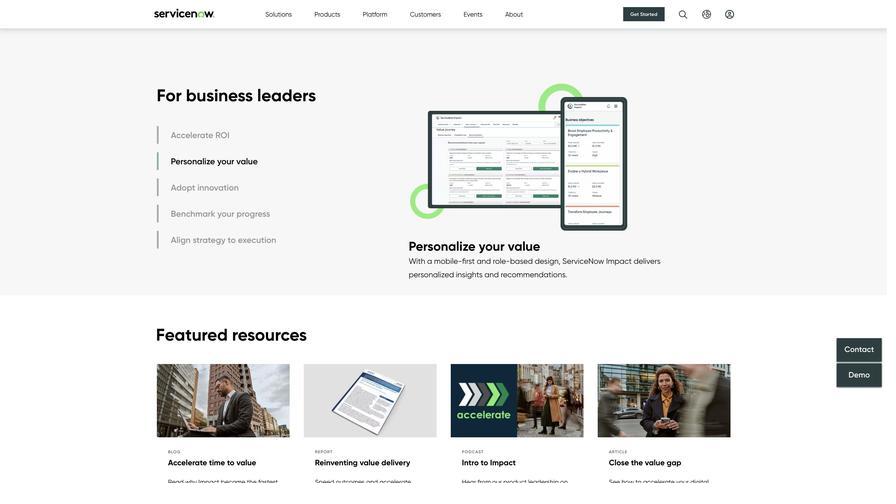 Task type: locate. For each thing, give the bounding box(es) containing it.
personalize down accelerate roi
[[171, 156, 215, 166]]

impact right "intro" at the right bottom of page
[[491, 458, 516, 468]]

solutions button
[[266, 9, 292, 19]]

1 vertical spatial impact
[[491, 458, 516, 468]]

value for personalize your value with a mobile-first and role-based design, servicenow impact delivers personalized insights and recommendations.
[[508, 239, 541, 254]]

0 vertical spatial your
[[217, 156, 235, 166]]

with
[[409, 257, 426, 266]]

time
[[209, 458, 225, 468]]

accelerate
[[171, 130, 213, 140], [168, 458, 207, 468]]

value for close the value gap
[[646, 458, 665, 468]]

about
[[506, 10, 524, 18]]

gap
[[667, 458, 682, 468]]

featured resources
[[156, 324, 307, 346]]

your
[[217, 156, 235, 166], [218, 209, 235, 219], [479, 239, 505, 254]]

personalize for personalize your value
[[171, 156, 215, 166]]

platform button
[[363, 9, 388, 19]]

the word accelerate next to a person checking a phone image
[[451, 365, 584, 439]]

delivers
[[634, 257, 661, 266]]

personalize your value link
[[157, 153, 278, 170]]

value for personalize your value
[[237, 156, 258, 166]]

products
[[315, 10, 341, 18]]

innovation
[[198, 182, 239, 193]]

2 vertical spatial your
[[479, 239, 505, 254]]

to right strategy
[[228, 235, 236, 245]]

1 horizontal spatial impact
[[607, 257, 632, 266]]

go to servicenow account image
[[726, 10, 735, 19]]

impact left "delivers"
[[607, 257, 632, 266]]

mobile-
[[435, 257, 463, 266]]

benchmark your progress link
[[157, 205, 278, 223]]

value inside personalize your value with a mobile-first and role-based design, servicenow impact delivers personalized insights and recommendations.
[[508, 239, 541, 254]]

an information booklet sitting on a table image
[[304, 365, 437, 439]]

customers button
[[410, 9, 441, 19]]

insights
[[457, 270, 483, 279]]

1 vertical spatial your
[[218, 209, 235, 219]]

increase productivity with machine learning image
[[409, 76, 672, 238]]

started
[[641, 11, 658, 17]]

1 vertical spatial personalize
[[409, 239, 476, 254]]

platform
[[363, 10, 388, 18]]

accelerate for accelerate roi
[[171, 130, 213, 140]]

servicenow image
[[153, 8, 215, 18]]

for business leaders
[[157, 85, 316, 106]]

your for personalize your value with a mobile-first and role-based design, servicenow impact delivers personalized insights and recommendations.
[[479, 239, 505, 254]]

reinventing
[[315, 458, 358, 468]]

resources
[[232, 324, 307, 346]]

and down role- on the right bottom of page
[[485, 270, 499, 279]]

accelerate left roi
[[171, 130, 213, 140]]

personalize your value
[[171, 156, 258, 166]]

delivery
[[382, 458, 411, 468]]

1 vertical spatial and
[[485, 270, 499, 279]]

customers
[[410, 10, 441, 18]]

your up role- on the right bottom of page
[[479, 239, 505, 254]]

to for time
[[227, 458, 235, 468]]

intro
[[462, 458, 479, 468]]

0 horizontal spatial impact
[[491, 458, 516, 468]]

1 vertical spatial accelerate
[[168, 458, 207, 468]]

and right the first
[[477, 257, 491, 266]]

accelerate roi link
[[157, 126, 278, 144]]

impact
[[607, 257, 632, 266], [491, 458, 516, 468]]

get started link
[[624, 7, 665, 21]]

accelerate roi
[[171, 130, 230, 140]]

personalize
[[171, 156, 215, 166], [409, 239, 476, 254]]

about button
[[506, 9, 524, 19]]

your inside personalize your value with a mobile-first and role-based design, servicenow impact delivers personalized insights and recommendations.
[[479, 239, 505, 254]]

1 horizontal spatial personalize
[[409, 239, 476, 254]]

servicenow
[[563, 257, 605, 266]]

products button
[[315, 9, 341, 19]]

align strategy to execution
[[171, 235, 277, 245]]

personalize up the mobile-
[[409, 239, 476, 254]]

to right time
[[227, 458, 235, 468]]

0 horizontal spatial personalize
[[171, 156, 215, 166]]

to
[[228, 235, 236, 245], [227, 458, 235, 468], [481, 458, 489, 468]]

your down roi
[[217, 156, 235, 166]]

0 vertical spatial impact
[[607, 257, 632, 266]]

your for personalize your value
[[217, 156, 235, 166]]

impact inside personalize your value with a mobile-first and role-based design, servicenow impact delivers personalized insights and recommendations.
[[607, 257, 632, 266]]

value
[[237, 156, 258, 166], [508, 239, 541, 254], [237, 458, 257, 468], [360, 458, 380, 468], [646, 458, 665, 468]]

and
[[477, 257, 491, 266], [485, 270, 499, 279]]

adopt
[[171, 182, 195, 193]]

0 vertical spatial accelerate
[[171, 130, 213, 140]]

personalize inside personalize your value with a mobile-first and role-based design, servicenow impact delivers personalized insights and recommendations.
[[409, 239, 476, 254]]

0 vertical spatial personalize
[[171, 156, 215, 166]]

your up align strategy to execution
[[218, 209, 235, 219]]

to right "intro" at the right bottom of page
[[481, 458, 489, 468]]

design,
[[535, 257, 561, 266]]

accelerate left time
[[168, 458, 207, 468]]



Task type: describe. For each thing, give the bounding box(es) containing it.
get started
[[631, 11, 658, 17]]

person looking at a computer image
[[157, 365, 290, 439]]

execution
[[238, 235, 277, 245]]

accelerate time to value
[[168, 458, 257, 468]]

first
[[463, 257, 475, 266]]

progress
[[237, 209, 270, 219]]

a
[[428, 257, 433, 266]]

based
[[511, 257, 533, 266]]

strategy
[[193, 235, 226, 245]]

reinventing value delivery
[[315, 458, 411, 468]]

benchmark
[[171, 209, 215, 219]]

personalize your value with a mobile-first and role-based design, servicenow impact delivers personalized insights and recommendations.
[[409, 239, 661, 279]]

get
[[631, 11, 640, 17]]

0 vertical spatial and
[[477, 257, 491, 266]]

close the value gap
[[610, 458, 682, 468]]

align
[[171, 235, 191, 245]]

role-
[[493, 257, 511, 266]]

events
[[464, 10, 483, 18]]

roi
[[216, 130, 230, 140]]

the
[[632, 458, 644, 468]]

for
[[157, 85, 182, 106]]

business
[[186, 85, 253, 106]]

adopt innovation link
[[157, 179, 278, 196]]

a person with a phone on a busy street image
[[598, 365, 731, 439]]

events button
[[464, 9, 483, 19]]

demo
[[849, 370, 871, 380]]

to for strategy
[[228, 235, 236, 245]]

contact link
[[838, 338, 883, 362]]

your for benchmark your progress
[[218, 209, 235, 219]]

featured
[[156, 324, 228, 346]]

demo link
[[838, 364, 883, 387]]

intro to impact
[[462, 458, 516, 468]]

accelerate for accelerate time to value
[[168, 458, 207, 468]]

leaders
[[257, 85, 316, 106]]

solutions
[[266, 10, 292, 18]]

benchmark your progress
[[171, 209, 270, 219]]

recommendations.
[[501, 270, 568, 279]]

personalized
[[409, 270, 455, 279]]

align strategy to execution link
[[157, 231, 278, 249]]

close
[[610, 458, 630, 468]]

personalize for personalize your value with a mobile-first and role-based design, servicenow impact delivers personalized insights and recommendations.
[[409, 239, 476, 254]]

contact
[[845, 345, 875, 355]]

adopt innovation
[[171, 182, 239, 193]]



Task type: vqa. For each thing, say whether or not it's contained in the screenshot.
business
yes



